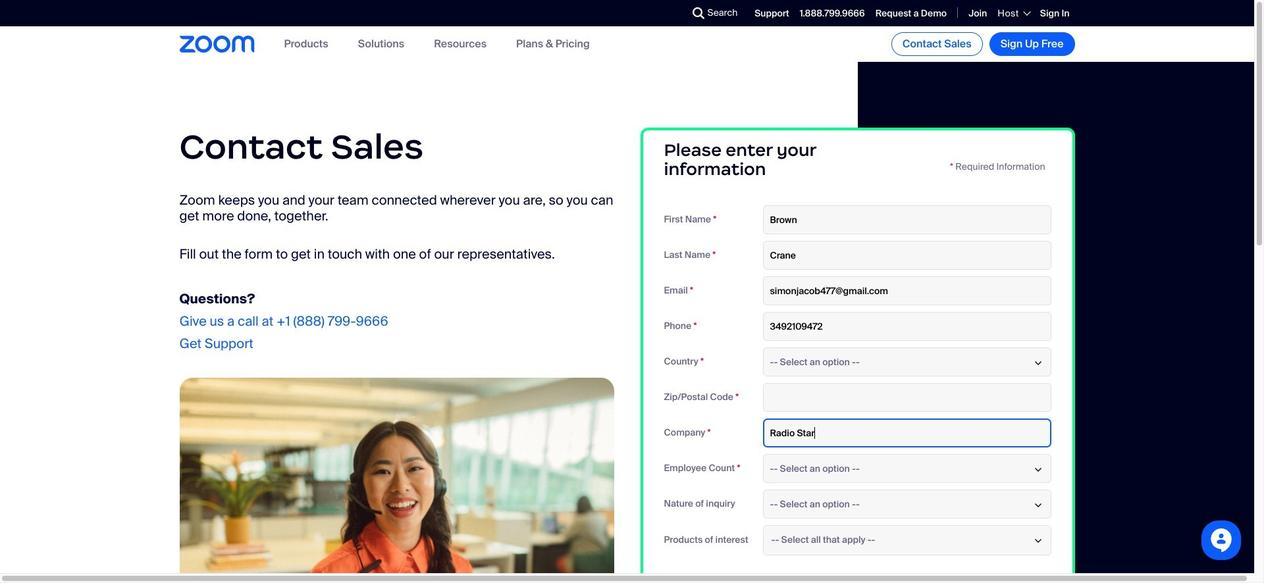 Task type: vqa. For each thing, say whether or not it's contained in the screenshot.
annotation
no



Task type: locate. For each thing, give the bounding box(es) containing it.
email@yourcompany.com text field
[[763, 276, 1051, 305]]

None text field
[[763, 312, 1051, 341], [763, 383, 1051, 412], [763, 312, 1051, 341], [763, 383, 1051, 412]]

None search field
[[644, 3, 696, 24]]

None text field
[[763, 205, 1051, 234], [763, 241, 1051, 270], [763, 418, 1051, 447], [763, 205, 1051, 234], [763, 241, 1051, 270], [763, 418, 1051, 447]]

search image
[[692, 7, 704, 19]]



Task type: describe. For each thing, give the bounding box(es) containing it.
search image
[[692, 7, 704, 19]]

zoom logo image
[[179, 36, 254, 53]]

customer support agent image
[[179, 378, 614, 583]]



